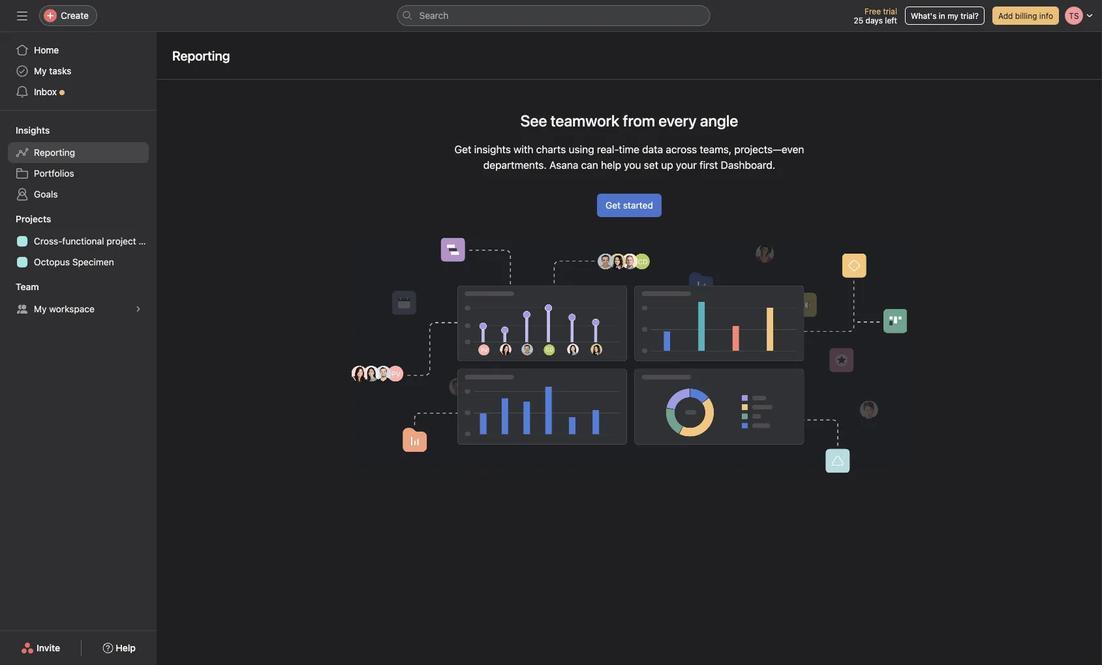 Task type: vqa. For each thing, say whether or not it's contained in the screenshot.
See
yes



Task type: describe. For each thing, give the bounding box(es) containing it.
tasks
[[49, 66, 71, 76]]

asana
[[549, 159, 578, 171]]

get for get insights with charts using real-time data across teams, projects—even departments. asana can help you set up your first dashboard.
[[455, 143, 471, 156]]

create
[[61, 10, 89, 21]]

get started
[[606, 200, 653, 211]]

billing
[[1015, 11, 1037, 20]]

teamwork
[[551, 112, 619, 130]]

see
[[521, 112, 547, 130]]

add billing info
[[998, 11, 1053, 20]]

set
[[644, 159, 658, 171]]

real-
[[597, 143, 619, 156]]

from
[[623, 112, 655, 130]]

projects element
[[0, 208, 157, 275]]

get insights with charts using real-time data across teams, projects—even departments. asana can help you set up your first dashboard.
[[455, 143, 804, 171]]

reporting inside the reporting link
[[34, 147, 75, 158]]

dashboard.
[[721, 159, 775, 171]]

get started button
[[597, 194, 662, 217]]

using
[[569, 143, 594, 156]]

up
[[661, 159, 673, 171]]

teams element
[[0, 275, 157, 322]]

workspace
[[49, 304, 95, 315]]

see teamwork from every angle
[[521, 112, 738, 130]]

get for get started
[[606, 200, 621, 211]]

octopus specimen
[[34, 257, 114, 268]]

with
[[514, 143, 533, 156]]

my workspace
[[34, 304, 95, 315]]

reporting link
[[8, 142, 149, 163]]

insights
[[16, 125, 50, 136]]

days
[[866, 16, 883, 25]]

invite button
[[12, 637, 69, 660]]

projects
[[16, 214, 51, 224]]

insights element
[[0, 119, 157, 208]]

in
[[939, 11, 945, 20]]

time
[[619, 143, 639, 156]]

help button
[[94, 637, 144, 660]]

home
[[34, 45, 59, 55]]

my for my workspace
[[34, 304, 47, 315]]

project
[[107, 236, 136, 247]]

my workspace link
[[8, 299, 149, 320]]

cross-functional project plan
[[34, 236, 157, 247]]

left
[[885, 16, 897, 25]]

goals link
[[8, 184, 149, 205]]

my tasks link
[[8, 61, 149, 82]]



Task type: locate. For each thing, give the bounding box(es) containing it.
insights
[[474, 143, 511, 156]]

charts
[[536, 143, 566, 156]]

across
[[666, 143, 697, 156]]

1 vertical spatial my
[[34, 304, 47, 315]]

octopus specimen link
[[8, 252, 149, 273]]

insights button
[[0, 124, 50, 137]]

plan
[[139, 236, 157, 247]]

team button
[[0, 281, 39, 294]]

0 horizontal spatial get
[[455, 143, 471, 156]]

my inside global element
[[34, 66, 47, 76]]

projects button
[[0, 213, 51, 226]]

goals
[[34, 189, 58, 200]]

invite
[[37, 643, 60, 654]]

free
[[865, 7, 881, 16]]

reporting
[[172, 48, 230, 63], [34, 147, 75, 158]]

0 horizontal spatial reporting
[[34, 147, 75, 158]]

cross-
[[34, 236, 62, 247]]

every angle
[[659, 112, 738, 130]]

0 vertical spatial my
[[34, 66, 47, 76]]

2 my from the top
[[34, 304, 47, 315]]

search
[[419, 10, 449, 21]]

create button
[[39, 5, 97, 26]]

search list box
[[397, 5, 710, 26]]

departments.
[[483, 159, 547, 171]]

portfolios link
[[8, 163, 149, 184]]

my tasks
[[34, 66, 71, 76]]

25
[[854, 16, 863, 25]]

my
[[948, 11, 959, 20]]

specimen
[[72, 257, 114, 268]]

help
[[601, 159, 621, 171]]

hide sidebar image
[[17, 10, 27, 21]]

add
[[998, 11, 1013, 20]]

1 my from the top
[[34, 66, 47, 76]]

get inside get started button
[[606, 200, 621, 211]]

you
[[624, 159, 641, 171]]

first
[[700, 159, 718, 171]]

0 vertical spatial reporting
[[172, 48, 230, 63]]

help
[[116, 643, 136, 654]]

get inside the get insights with charts using real-time data across teams, projects—even departments. asana can help you set up your first dashboard.
[[455, 143, 471, 156]]

functional
[[62, 236, 104, 247]]

1 horizontal spatial get
[[606, 200, 621, 211]]

portfolios
[[34, 168, 74, 179]]

get
[[455, 143, 471, 156], [606, 200, 621, 211]]

free trial 25 days left
[[854, 7, 897, 25]]

info
[[1039, 11, 1053, 20]]

get left insights
[[455, 143, 471, 156]]

your
[[676, 159, 697, 171]]

1 vertical spatial reporting
[[34, 147, 75, 158]]

0 vertical spatial get
[[455, 143, 471, 156]]

my inside the teams element
[[34, 304, 47, 315]]

my left tasks
[[34, 66, 47, 76]]

1 vertical spatial get
[[606, 200, 621, 211]]

what's
[[911, 11, 937, 20]]

what's in my trial? button
[[905, 7, 985, 25]]

started
[[623, 200, 653, 211]]

add billing info button
[[993, 7, 1059, 25]]

trial
[[883, 7, 897, 16]]

see details, my workspace image
[[134, 305, 142, 313]]

data
[[642, 143, 663, 156]]

my down team
[[34, 304, 47, 315]]

my for my tasks
[[34, 66, 47, 76]]

inbox link
[[8, 82, 149, 102]]

get left started
[[606, 200, 621, 211]]

teams,
[[700, 143, 732, 156]]

team
[[16, 282, 39, 292]]

global element
[[0, 32, 157, 110]]

octopus
[[34, 257, 70, 268]]

cross-functional project plan link
[[8, 231, 157, 252]]

what's in my trial?
[[911, 11, 979, 20]]

trial?
[[961, 11, 979, 20]]

search button
[[397, 5, 710, 26]]

1 horizontal spatial reporting
[[172, 48, 230, 63]]

home link
[[8, 40, 149, 61]]

projects—even
[[734, 143, 804, 156]]

can
[[581, 159, 598, 171]]

my
[[34, 66, 47, 76], [34, 304, 47, 315]]

inbox
[[34, 86, 57, 97]]



